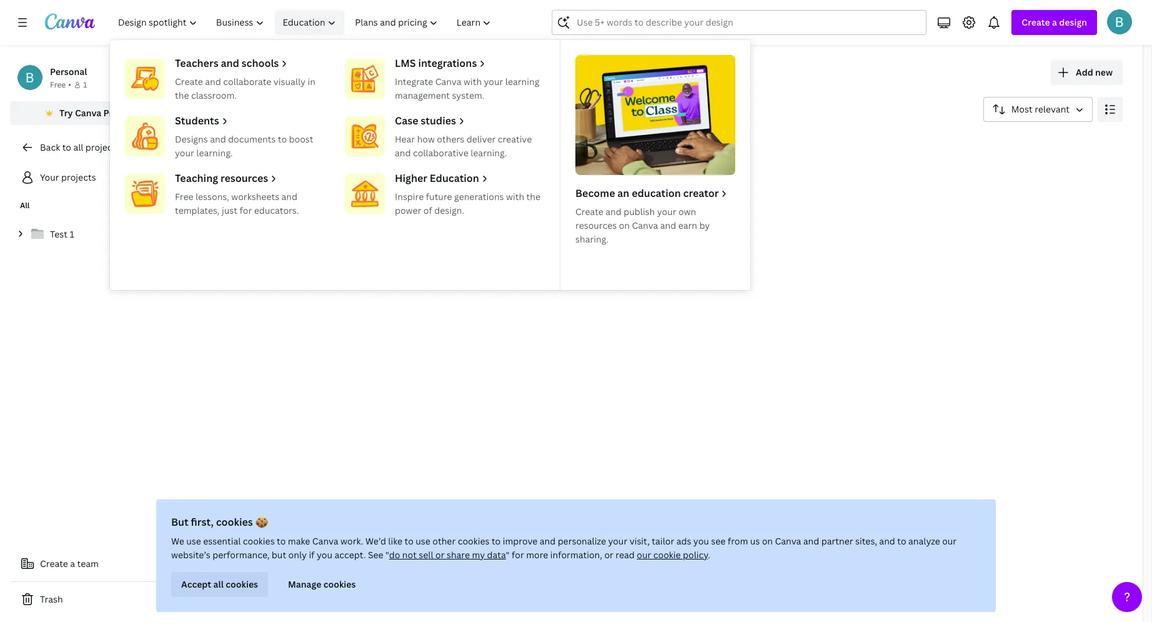 Task type: describe. For each thing, give the bounding box(es) containing it.
design.
[[435, 204, 465, 216]]

the inside create and collaborate visually in the classroom.
[[175, 89, 189, 101]]

most relevant
[[1012, 103, 1070, 115]]

templates,
[[175, 204, 220, 216]]

teachers
[[175, 56, 219, 70]]

create for create a design
[[1023, 16, 1051, 28]]

images button
[[339, 132, 379, 156]]

your inside we use essential cookies to make canva work. we'd like to use other cookies to improve and personalize your visit, tailor ads you see from us on canva and partner sites, and to analyze our website's performance, but only if you accept. see "
[[609, 535, 628, 547]]

learning. inside designs and documents to boost your learning.
[[197, 147, 233, 159]]

educators.
[[254, 204, 299, 216]]

collaborative
[[413, 147, 469, 159]]

education inside 'menu'
[[430, 171, 479, 185]]

studies
[[421, 114, 456, 128]]

1 use from the left
[[187, 535, 201, 547]]

brad klo image
[[1108, 9, 1133, 34]]

to right like
[[405, 535, 414, 547]]

do not sell or share my data link
[[389, 549, 506, 561]]

first,
[[191, 515, 214, 529]]

canva right us
[[776, 535, 802, 547]]

read
[[616, 549, 635, 561]]

0 vertical spatial your projects
[[173, 59, 306, 86]]

back to all projects
[[40, 141, 120, 153]]

2 or from the left
[[605, 549, 614, 561]]

add new button
[[1052, 60, 1124, 85]]

pro
[[104, 107, 118, 119]]

the inside inspire future generations with the power of design.
[[527, 191, 541, 203]]

education inside "dropdown button"
[[283, 16, 326, 28]]

all inside 'back to all projects' link
[[73, 141, 83, 153]]

free lessons, worksheets and templates, just for educators.
[[175, 191, 299, 216]]

like
[[388, 535, 403, 547]]

create a team
[[40, 558, 99, 570]]

higher education
[[395, 171, 479, 185]]

but first, cookies 🍪 dialog
[[156, 500, 997, 612]]

test 1 0 items
[[540, 207, 568, 232]]

add new
[[1077, 66, 1114, 78]]

try canva pro
[[59, 107, 118, 119]]

do not sell or share my data " for more information, or read our cookie policy .
[[389, 549, 711, 561]]

all inside accept all cookies button
[[214, 578, 224, 590]]

team
[[77, 558, 99, 570]]

generations
[[455, 191, 504, 203]]

partner
[[822, 535, 854, 547]]

of
[[424, 204, 433, 216]]

to inside designs and documents to boost your learning.
[[278, 133, 287, 145]]

manage
[[288, 578, 322, 590]]

case studies
[[395, 114, 456, 128]]

but
[[171, 515, 189, 529]]

test for test 1 0 items
[[540, 207, 558, 219]]

all inside all button
[[178, 138, 189, 149]]

free for free •
[[50, 79, 66, 90]]

accept all cookies button
[[171, 572, 268, 597]]

personalize
[[558, 535, 606, 547]]

cookies up my
[[458, 535, 490, 547]]

in
[[308, 76, 316, 88]]

cookies down the "🍪"
[[243, 535, 275, 547]]

work.
[[341, 535, 364, 547]]

designs for designs
[[281, 138, 314, 149]]

lms
[[395, 56, 416, 70]]

see
[[368, 549, 384, 561]]

videos button
[[399, 132, 438, 156]]

1 for test 1 0 items
[[560, 207, 565, 219]]

do
[[389, 549, 400, 561]]

more
[[527, 549, 549, 561]]

test for test 1
[[50, 228, 67, 240]]

earn
[[679, 219, 698, 231]]

teaching resources
[[175, 171, 268, 185]]

create a team button
[[10, 551, 163, 576]]

and inside hear how others deliver creative and collaborative learning.
[[395, 147, 411, 159]]

hear
[[395, 133, 415, 145]]

an
[[618, 186, 630, 200]]

cookie
[[654, 549, 681, 561]]

us
[[751, 535, 760, 547]]

and left partner
[[804, 535, 820, 547]]

if
[[309, 549, 315, 561]]

accept
[[181, 578, 211, 590]]

create for create and publish your own resources on canva and earn by sharing.
[[576, 206, 604, 218]]

from
[[728, 535, 749, 547]]

try
[[59, 107, 73, 119]]

canva inside integrate canva with your learning management system.
[[436, 76, 462, 88]]

•
[[68, 79, 71, 90]]

🍪
[[255, 515, 268, 529]]

integrations
[[419, 56, 477, 70]]

uploads
[[380, 213, 416, 225]]

and up 'do not sell or share my data " for more information, or read our cookie policy .'
[[540, 535, 556, 547]]

integrate canva with your learning management system.
[[395, 76, 540, 101]]

sites,
[[856, 535, 878, 547]]

2 " from the left
[[506, 549, 510, 561]]

lessons,
[[196, 191, 229, 203]]

with inside integrate canva with your learning management system.
[[464, 76, 482, 88]]

visually
[[274, 76, 306, 88]]

new
[[1096, 66, 1114, 78]]

create a design button
[[1013, 10, 1098, 35]]

videos
[[404, 138, 433, 149]]

your inside integrate canva with your learning management system.
[[484, 76, 504, 88]]

free for free lessons, worksheets and templates, just for educators.
[[175, 191, 193, 203]]

Search search field
[[577, 11, 902, 34]]

hear how others deliver creative and collaborative learning.
[[395, 133, 532, 159]]

we
[[171, 535, 184, 547]]

0 vertical spatial projects
[[222, 59, 306, 86]]

your inside the create and publish your own resources on canva and earn by sharing.
[[658, 206, 677, 218]]

all button
[[173, 132, 194, 156]]

try canva pro button
[[10, 101, 163, 125]]

deliver
[[467, 133, 496, 145]]

students
[[175, 114, 219, 128]]

folders button
[[214, 132, 256, 156]]

tailor
[[652, 535, 675, 547]]

1 or from the left
[[436, 549, 445, 561]]

just
[[222, 204, 238, 216]]

inspire
[[395, 191, 424, 203]]

and up collaborate
[[221, 56, 239, 70]]

1 vertical spatial your
[[40, 171, 59, 183]]

integrate
[[395, 76, 433, 88]]

creator
[[684, 186, 719, 200]]

designs for designs and documents to boost your learning.
[[175, 133, 208, 145]]

canva up if
[[313, 535, 339, 547]]

items
[[548, 221, 568, 232]]



Task type: locate. For each thing, give the bounding box(es) containing it.
worksheets
[[232, 191, 280, 203]]

our
[[943, 535, 957, 547], [637, 549, 652, 561]]

performance,
[[213, 549, 270, 561]]

0 vertical spatial test
[[540, 207, 558, 219]]

0 horizontal spatial the
[[175, 89, 189, 101]]

create inside the create and publish your own resources on canva and earn by sharing.
[[576, 206, 604, 218]]

1 inside 'link'
[[70, 228, 74, 240]]

to left analyze
[[898, 535, 907, 547]]

create
[[1023, 16, 1051, 28], [175, 76, 203, 88], [576, 206, 604, 218], [40, 558, 68, 570]]

" inside we use essential cookies to make canva work. we'd like to use other cookies to improve and personalize your visit, tailor ads you see from us on canva and partner sites, and to analyze our website's performance, but only if you accept. see "
[[386, 549, 389, 561]]

1 horizontal spatial "
[[506, 549, 510, 561]]

starred
[[220, 213, 252, 225]]

1
[[83, 79, 87, 90], [560, 207, 565, 219], [70, 228, 74, 240]]

" down improve
[[506, 549, 510, 561]]

create inside create and collaborate visually in the classroom.
[[175, 76, 203, 88]]

designs and documents to boost your learning.
[[175, 133, 314, 159]]

the up students
[[175, 89, 189, 101]]

1 vertical spatial our
[[637, 549, 652, 561]]

learning
[[506, 76, 540, 88]]

use up the website's
[[187, 535, 201, 547]]

canva inside the create and publish your own resources on canva and earn by sharing.
[[632, 219, 659, 231]]

policy
[[683, 549, 709, 561]]

canva inside try canva pro button
[[75, 107, 101, 119]]

1 vertical spatial test
[[50, 228, 67, 240]]

2 vertical spatial 1
[[70, 228, 74, 240]]

you up the policy
[[694, 535, 710, 547]]

canva down integrations
[[436, 76, 462, 88]]

our cookie policy link
[[637, 549, 709, 561]]

but
[[272, 549, 286, 561]]

and up the educators.
[[282, 191, 298, 203]]

for inside but first, cookies 🍪 'dialog'
[[512, 549, 524, 561]]

your projects
[[173, 59, 306, 86], [40, 171, 96, 183]]

folders
[[219, 138, 251, 149]]

cookies up the essential at the bottom
[[216, 515, 253, 529]]

0 vertical spatial your
[[173, 59, 218, 86]]

1 horizontal spatial learning.
[[471, 147, 507, 159]]

0 vertical spatial all
[[73, 141, 83, 153]]

you right if
[[317, 549, 333, 561]]

0 horizontal spatial "
[[386, 549, 389, 561]]

test inside 'link'
[[50, 228, 67, 240]]

on inside the create and publish your own resources on canva and earn by sharing.
[[619, 219, 630, 231]]

with right generations
[[506, 191, 525, 203]]

all right back
[[73, 141, 83, 153]]

0 vertical spatial all
[[178, 138, 189, 149]]

uploads link
[[333, 197, 483, 242]]

1 down your projects link
[[70, 228, 74, 240]]

Sort by button
[[984, 97, 1094, 122]]

personal
[[50, 66, 87, 78]]

classroom.
[[191, 89, 237, 101]]

0 horizontal spatial you
[[317, 549, 333, 561]]

test 1
[[50, 228, 74, 240]]

case
[[395, 114, 419, 128]]

we'd
[[366, 535, 386, 547]]

manage cookies button
[[278, 572, 366, 597]]

our right analyze
[[943, 535, 957, 547]]

0 horizontal spatial with
[[464, 76, 482, 88]]

designs inside the designs button
[[281, 138, 314, 149]]

0 horizontal spatial education
[[283, 16, 326, 28]]

information,
[[551, 549, 603, 561]]

1 horizontal spatial designs
[[281, 138, 314, 149]]

2 vertical spatial projects
[[61, 171, 96, 183]]

your projects up classroom.
[[173, 59, 306, 86]]

schools
[[242, 56, 279, 70]]

to inside 'back to all projects' link
[[62, 141, 71, 153]]

a for team
[[70, 558, 75, 570]]

boost
[[289, 133, 314, 145]]

and down hear
[[395, 147, 411, 159]]

0 vertical spatial for
[[240, 204, 252, 216]]

future
[[426, 191, 452, 203]]

create inside dropdown button
[[1023, 16, 1051, 28]]

system.
[[452, 89, 485, 101]]

1 horizontal spatial use
[[416, 535, 431, 547]]

education
[[283, 16, 326, 28], [430, 171, 479, 185]]

a left design
[[1053, 16, 1058, 28]]

and inside free lessons, worksheets and templates, just for educators.
[[282, 191, 298, 203]]

essential
[[203, 535, 241, 547]]

2 horizontal spatial 1
[[560, 207, 565, 219]]

create left design
[[1023, 16, 1051, 28]]

resources up "sharing."
[[576, 219, 617, 231]]

0 horizontal spatial learning.
[[197, 147, 233, 159]]

1 horizontal spatial you
[[694, 535, 710, 547]]

with inside inspire future generations with the power of design.
[[506, 191, 525, 203]]

education up in
[[283, 16, 326, 28]]

our inside we use essential cookies to make canva work. we'd like to use other cookies to improve and personalize your visit, tailor ads you see from us on canva and partner sites, and to analyze our website's performance, but only if you accept. see "
[[943, 535, 957, 547]]

to up the 'but'
[[277, 535, 286, 547]]

for right just at the top left of page
[[240, 204, 252, 216]]

0 horizontal spatial a
[[70, 558, 75, 570]]

0 horizontal spatial free
[[50, 79, 66, 90]]

for down improve
[[512, 549, 524, 561]]

to left boost
[[278, 133, 287, 145]]

creative
[[498, 133, 532, 145]]

1 up items
[[560, 207, 565, 219]]

for inside free lessons, worksheets and templates, just for educators.
[[240, 204, 252, 216]]

0 horizontal spatial all
[[20, 200, 30, 211]]

and inside designs and documents to boost your learning.
[[210, 133, 226, 145]]

data
[[487, 549, 506, 561]]

0 horizontal spatial resources
[[221, 171, 268, 185]]

1 horizontal spatial test
[[540, 207, 558, 219]]

learning. up teaching resources
[[197, 147, 233, 159]]

visit,
[[630, 535, 650, 547]]

on down publish
[[619, 219, 630, 231]]

your projects link
[[10, 165, 163, 190]]

cookies down 'performance,'
[[226, 578, 258, 590]]

management
[[395, 89, 450, 101]]

designs button
[[276, 132, 319, 156]]

1 vertical spatial all
[[214, 578, 224, 590]]

free left •
[[50, 79, 66, 90]]

the up test 1 0 items on the left top of page
[[527, 191, 541, 203]]

designs right documents
[[281, 138, 314, 149]]

and left the earn
[[661, 219, 677, 231]]

test 1 link
[[10, 221, 163, 248]]

become
[[576, 186, 616, 200]]

0 horizontal spatial for
[[240, 204, 252, 216]]

test inside test 1 0 items
[[540, 207, 558, 219]]

publish
[[624, 206, 655, 218]]

analyze
[[909, 535, 941, 547]]

1 vertical spatial free
[[175, 191, 193, 203]]

design
[[1060, 16, 1088, 28]]

1 vertical spatial 1
[[560, 207, 565, 219]]

1 learning. from the left
[[197, 147, 233, 159]]

and down an
[[606, 206, 622, 218]]

free •
[[50, 79, 71, 90]]

0 horizontal spatial test
[[50, 228, 67, 240]]

0 horizontal spatial designs
[[175, 133, 208, 145]]

how
[[417, 133, 435, 145]]

your inside designs and documents to boost your learning.
[[175, 147, 194, 159]]

you
[[694, 535, 710, 547], [317, 549, 333, 561]]

0 horizontal spatial your projects
[[40, 171, 96, 183]]

learning.
[[197, 147, 233, 159], [471, 147, 507, 159]]

your projects down the back to all projects at left
[[40, 171, 96, 183]]

create down the become
[[576, 206, 604, 218]]

improve
[[503, 535, 538, 547]]

1 horizontal spatial on
[[763, 535, 773, 547]]

education button
[[275, 10, 345, 35]]

0 vertical spatial 1
[[83, 79, 87, 90]]

0 vertical spatial a
[[1053, 16, 1058, 28]]

all right accept at the bottom left
[[214, 578, 224, 590]]

a inside create a design dropdown button
[[1053, 16, 1058, 28]]

accept.
[[335, 549, 366, 561]]

education menu
[[110, 40, 751, 290]]

your left own
[[658, 206, 677, 218]]

other
[[433, 535, 456, 547]]

and inside create and collaborate visually in the classroom.
[[205, 76, 221, 88]]

a inside create a team "button"
[[70, 558, 75, 570]]

designs inside designs and documents to boost your learning.
[[175, 133, 208, 145]]

1 horizontal spatial all
[[214, 578, 224, 590]]

" right see
[[386, 549, 389, 561]]

0 vertical spatial you
[[694, 535, 710, 547]]

website's
[[171, 549, 211, 561]]

0 horizontal spatial our
[[637, 549, 652, 561]]

1 vertical spatial for
[[512, 549, 524, 561]]

.
[[709, 549, 711, 561]]

1 horizontal spatial a
[[1053, 16, 1058, 28]]

1 vertical spatial your projects
[[40, 171, 96, 183]]

0 vertical spatial on
[[619, 219, 630, 231]]

with up system.
[[464, 76, 482, 88]]

trash
[[40, 593, 63, 605]]

your up system.
[[484, 76, 504, 88]]

1 inside test 1 0 items
[[560, 207, 565, 219]]

projects
[[222, 59, 306, 86], [86, 141, 120, 153], [61, 171, 96, 183]]

0 vertical spatial resources
[[221, 171, 268, 185]]

to up data
[[492, 535, 501, 547]]

and down students
[[210, 133, 226, 145]]

higher
[[395, 171, 428, 185]]

1 vertical spatial projects
[[86, 141, 120, 153]]

0 horizontal spatial use
[[187, 535, 201, 547]]

our down the visit,
[[637, 549, 652, 561]]

create left 'team'
[[40, 558, 68, 570]]

your up teaching
[[175, 147, 194, 159]]

0 vertical spatial the
[[175, 89, 189, 101]]

designs down students
[[175, 133, 208, 145]]

0 horizontal spatial all
[[73, 141, 83, 153]]

1 vertical spatial a
[[70, 558, 75, 570]]

1 horizontal spatial your projects
[[173, 59, 306, 86]]

canva right try on the top of the page
[[75, 107, 101, 119]]

0 horizontal spatial 1
[[70, 228, 74, 240]]

1 horizontal spatial your
[[173, 59, 218, 86]]

create for create a team
[[40, 558, 68, 570]]

but first, cookies 🍪
[[171, 515, 268, 529]]

back to all projects link
[[10, 135, 163, 160]]

your down back
[[40, 171, 59, 183]]

1 vertical spatial with
[[506, 191, 525, 203]]

0 vertical spatial with
[[464, 76, 482, 88]]

canva
[[436, 76, 462, 88], [75, 107, 101, 119], [632, 219, 659, 231], [313, 535, 339, 547], [776, 535, 802, 547]]

a left 'team'
[[70, 558, 75, 570]]

learning. down deliver
[[471, 147, 507, 159]]

free up templates,
[[175, 191, 193, 203]]

1 vertical spatial resources
[[576, 219, 617, 231]]

1 horizontal spatial free
[[175, 191, 193, 203]]

0 horizontal spatial or
[[436, 549, 445, 561]]

0 vertical spatial our
[[943, 535, 957, 547]]

see
[[712, 535, 726, 547]]

resources inside the create and publish your own resources on canva and earn by sharing.
[[576, 219, 617, 231]]

or right sell
[[436, 549, 445, 561]]

learning. inside hear how others deliver creative and collaborative learning.
[[471, 147, 507, 159]]

1 vertical spatial education
[[430, 171, 479, 185]]

1 horizontal spatial education
[[430, 171, 479, 185]]

cookies down accept.
[[324, 578, 356, 590]]

1 vertical spatial all
[[20, 200, 30, 211]]

1 " from the left
[[386, 549, 389, 561]]

create inside "button"
[[40, 558, 68, 570]]

a
[[1053, 16, 1058, 28], [70, 558, 75, 570]]

sharing.
[[576, 233, 609, 245]]

1 for test 1
[[70, 228, 74, 240]]

0
[[540, 221, 546, 232]]

1 horizontal spatial our
[[943, 535, 957, 547]]

on inside we use essential cookies to make canva work. we'd like to use other cookies to improve and personalize your visit, tailor ads you see from us on canva and partner sites, and to analyze our website's performance, but only if you accept. see "
[[763, 535, 773, 547]]

use up sell
[[416, 535, 431, 547]]

2 learning. from the left
[[471, 147, 507, 159]]

documents
[[228, 133, 276, 145]]

with
[[464, 76, 482, 88], [506, 191, 525, 203]]

1 horizontal spatial resources
[[576, 219, 617, 231]]

manage cookies
[[288, 578, 356, 590]]

and right the sites,
[[880, 535, 896, 547]]

create down the teachers
[[175, 76, 203, 88]]

add
[[1077, 66, 1094, 78]]

None search field
[[552, 10, 927, 35]]

0 horizontal spatial on
[[619, 219, 630, 231]]

resources up worksheets
[[221, 171, 268, 185]]

sell
[[419, 549, 434, 561]]

a for design
[[1053, 16, 1058, 28]]

0 vertical spatial education
[[283, 16, 326, 28]]

most
[[1012, 103, 1033, 115]]

free inside free lessons, worksheets and templates, just for educators.
[[175, 191, 193, 203]]

2 use from the left
[[416, 535, 431, 547]]

1 horizontal spatial 1
[[83, 79, 87, 90]]

1 horizontal spatial the
[[527, 191, 541, 203]]

1 horizontal spatial for
[[512, 549, 524, 561]]

0 horizontal spatial your
[[40, 171, 59, 183]]

education up future at the top left of page
[[430, 171, 479, 185]]

others
[[437, 133, 465, 145]]

or left read
[[605, 549, 614, 561]]

1 horizontal spatial or
[[605, 549, 614, 561]]

power
[[395, 204, 422, 216]]

1 horizontal spatial with
[[506, 191, 525, 203]]

your up classroom.
[[173, 59, 218, 86]]

1 horizontal spatial all
[[178, 138, 189, 149]]

on right us
[[763, 535, 773, 547]]

canva down publish
[[632, 219, 659, 231]]

1 vertical spatial you
[[317, 549, 333, 561]]

to right back
[[62, 141, 71, 153]]

your up read
[[609, 535, 628, 547]]

1 vertical spatial the
[[527, 191, 541, 203]]

use
[[187, 535, 201, 547], [416, 535, 431, 547]]

1 vertical spatial on
[[763, 535, 773, 547]]

1 right •
[[83, 79, 87, 90]]

and up classroom.
[[205, 76, 221, 88]]

own
[[679, 206, 697, 218]]

create and collaborate visually in the classroom.
[[175, 76, 316, 101]]

create for create and collaborate visually in the classroom.
[[175, 76, 203, 88]]

0 vertical spatial free
[[50, 79, 66, 90]]

top level navigation element
[[110, 10, 751, 290]]



Task type: vqa. For each thing, say whether or not it's contained in the screenshot.
our cookie policy link
yes



